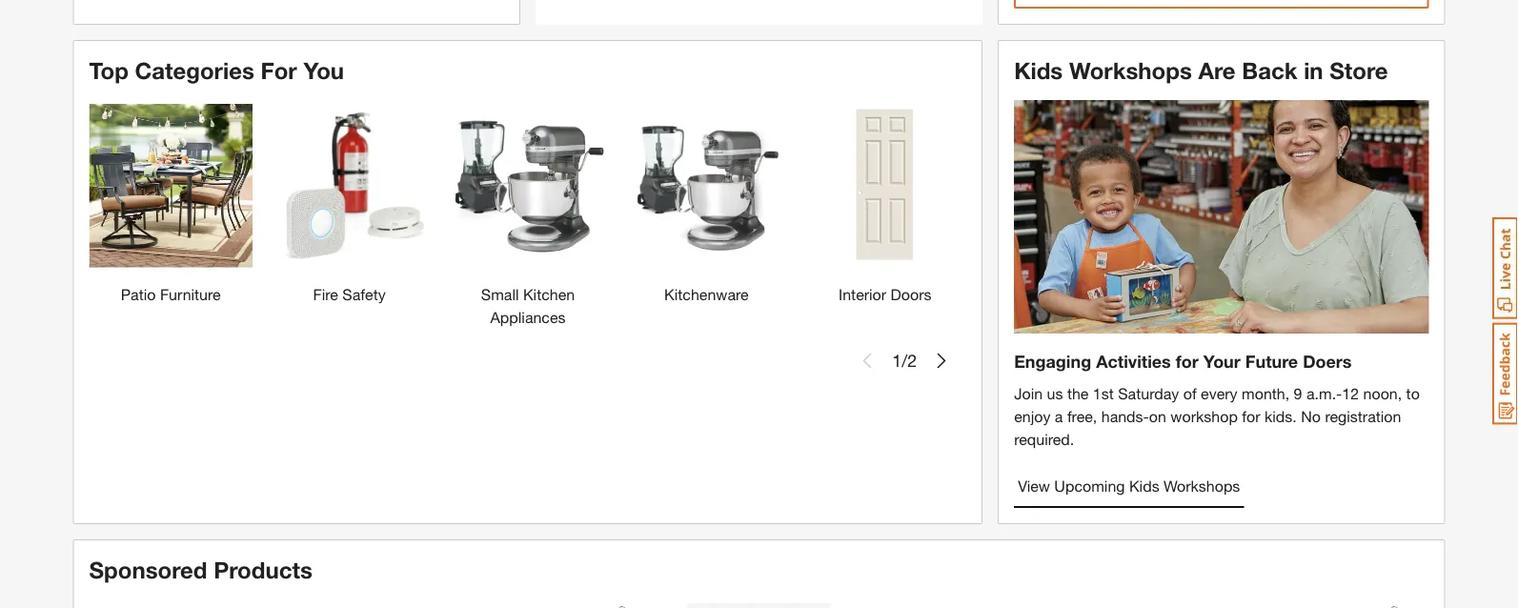 Task type: describe. For each thing, give the bounding box(es) containing it.
on
[[1149, 408, 1167, 426]]

12
[[1342, 385, 1359, 403]]

to
[[1407, 385, 1420, 403]]

0 horizontal spatial for
[[1176, 352, 1199, 372]]

patio
[[121, 285, 156, 304]]

of
[[1184, 385, 1197, 403]]

back
[[1242, 57, 1298, 84]]

kids workshops are back in store
[[1014, 57, 1389, 84]]

kids workshops image
[[1014, 101, 1429, 334]]

enjoy
[[1014, 408, 1051, 426]]

join us the 1st saturday of every month, 9 a.m.-12 noon, to enjoy a free, hands-on workshop for kids. no registration required.
[[1014, 385, 1420, 449]]

natural collection 12-piece aluminum ultra performance ceramic nonstick cookware set in cream image
[[670, 604, 848, 608]]

every
[[1201, 385, 1238, 403]]

1 vertical spatial kids
[[1130, 477, 1160, 496]]

registration
[[1325, 408, 1402, 426]]

saturday
[[1118, 385, 1179, 403]]

2
[[908, 351, 917, 371]]

interior doors link
[[804, 104, 967, 306]]

categories
[[135, 57, 254, 84]]

no
[[1301, 408, 1321, 426]]

noon,
[[1364, 385, 1402, 403]]

1 / 2
[[892, 351, 917, 371]]

next slide image
[[934, 354, 950, 369]]

20-piece aluminum ti-ceramic nonstick cookware and bakeware set in graphite image
[[1251, 604, 1429, 608]]

live chat image
[[1493, 217, 1519, 319]]

top categories for you
[[89, 57, 344, 84]]

view upcoming kids workshops
[[1018, 477, 1241, 496]]

kids.
[[1265, 408, 1297, 426]]

fire safety link
[[268, 104, 431, 306]]

for
[[261, 57, 297, 84]]

future
[[1246, 352, 1299, 372]]

9
[[1294, 385, 1303, 403]]

a.m.-
[[1307, 385, 1342, 403]]

kitchenware
[[665, 285, 749, 304]]

patio furniture link
[[89, 104, 253, 306]]

sponsored products
[[89, 557, 312, 584]]

workshops inside view upcoming kids workshops link
[[1164, 477, 1241, 496]]

kitchenware image
[[625, 104, 788, 268]]

doors
[[891, 285, 932, 304]]

kitchenware link
[[625, 104, 788, 306]]



Task type: locate. For each thing, give the bounding box(es) containing it.
workshops
[[1069, 57, 1192, 84], [1164, 477, 1241, 496]]

1
[[892, 351, 902, 371]]

in
[[1304, 57, 1324, 84]]

free,
[[1068, 408, 1097, 426]]

month,
[[1242, 385, 1290, 403]]

required.
[[1014, 431, 1075, 449]]

hands-
[[1102, 408, 1149, 426]]

view upcoming kids workshops link
[[1014, 466, 1244, 508]]

workshop
[[1171, 408, 1238, 426]]

1 horizontal spatial for
[[1242, 408, 1261, 426]]

engaging
[[1014, 352, 1092, 372]]

/
[[902, 351, 908, 371]]

your
[[1204, 352, 1241, 372]]

small kitchen appliances link
[[446, 104, 610, 329]]

are
[[1199, 57, 1236, 84]]

safety
[[343, 285, 386, 304]]

workshops left the are
[[1069, 57, 1192, 84]]

products
[[214, 557, 312, 584]]

for inside join us the 1st saturday of every month, 9 a.m.-12 noon, to enjoy a free, hands-on workshop for kids. no registration required.
[[1242, 408, 1261, 426]]

patio furniture
[[121, 285, 221, 304]]

kids
[[1014, 57, 1063, 84], [1130, 477, 1160, 496]]

you
[[303, 57, 344, 84]]

for
[[1176, 352, 1199, 372], [1242, 408, 1261, 426]]

1 vertical spatial workshops
[[1164, 477, 1241, 496]]

0 vertical spatial kids
[[1014, 57, 1063, 84]]

fire safety image
[[268, 104, 431, 268]]

the
[[1068, 385, 1089, 403]]

sponsored
[[89, 557, 207, 584]]

furniture
[[160, 285, 221, 304]]

0 horizontal spatial kids
[[1014, 57, 1063, 84]]

fire safety
[[313, 285, 386, 304]]

small
[[481, 285, 519, 304]]

top
[[89, 57, 129, 84]]

this is the first slide image
[[860, 354, 875, 369]]

view
[[1018, 477, 1050, 496]]

0 vertical spatial for
[[1176, 352, 1199, 372]]

interior doors
[[839, 285, 932, 304]]

1 horizontal spatial kids
[[1130, 477, 1160, 496]]

appliances
[[490, 308, 566, 326]]

upcoming
[[1055, 477, 1125, 496]]

small kitchen appliances
[[481, 285, 575, 326]]

engaging activities for your future doers
[[1014, 352, 1352, 372]]

us
[[1047, 385, 1063, 403]]

0 vertical spatial workshops
[[1069, 57, 1192, 84]]

for down month,
[[1242, 408, 1261, 426]]

interior doors image
[[804, 104, 967, 268]]

interior
[[839, 285, 887, 304]]

feedback link image
[[1493, 322, 1519, 425]]

store
[[1330, 57, 1389, 84]]

1 vertical spatial for
[[1242, 408, 1261, 426]]

patio furniture image
[[89, 104, 253, 268]]

workshops down workshop
[[1164, 477, 1241, 496]]

activities
[[1096, 352, 1171, 372]]

1st
[[1093, 385, 1114, 403]]

classic blue 20-piece aluminum ultra-durable non-stick diamond infused cookware and bakeware set image
[[476, 604, 655, 608]]

small kitchen appliances image
[[446, 104, 610, 268]]

fire
[[313, 285, 338, 304]]

kitchen
[[523, 285, 575, 304]]

for up 'of'
[[1176, 352, 1199, 372]]

doers
[[1303, 352, 1352, 372]]

join
[[1014, 385, 1043, 403]]

a
[[1055, 408, 1063, 426]]



Task type: vqa. For each thing, say whether or not it's contained in the screenshot.
interior doors on the right top of the page
yes



